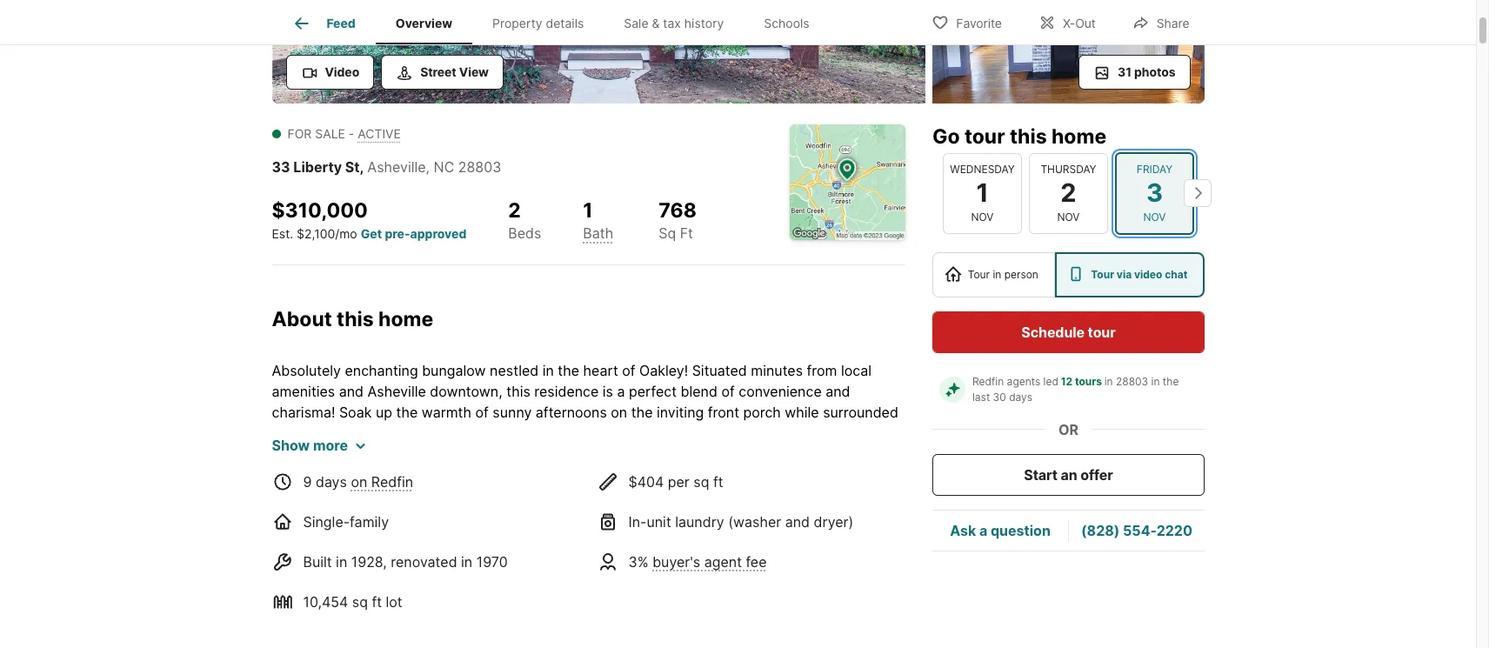 Task type: describe. For each thing, give the bounding box(es) containing it.
1 vertical spatial space.
[[272, 508, 315, 526]]

(washer
[[729, 513, 782, 531]]

and up flow
[[502, 466, 527, 484]]

1 vertical spatial on
[[351, 473, 368, 491]]

of down "1920s"
[[783, 466, 797, 484]]

$404 per sq ft
[[629, 473, 724, 491]]

31
[[1118, 64, 1132, 79]]

nc
[[434, 158, 454, 175]]

0 vertical spatial for
[[785, 425, 803, 442]]

1 horizontal spatial redfin
[[972, 375, 1004, 388]]

a up spaces,
[[661, 508, 669, 526]]

$2,100
[[297, 226, 335, 241]]

this right about
[[337, 307, 374, 332]]

follow
[[357, 487, 399, 505]]

about
[[272, 307, 332, 332]]

strolls
[[865, 425, 905, 442]]

ask a question
[[950, 522, 1051, 539]]

tours
[[1075, 375, 1102, 388]]

get pre-approved link
[[361, 226, 467, 241]]

dining
[[585, 487, 625, 505]]

ideal
[[750, 425, 781, 442]]

sunny
[[493, 404, 532, 421]]

elegance
[[800, 466, 860, 484]]

this up touch
[[747, 446, 771, 463]]

wednesday 1 nov
[[950, 163, 1015, 223]]

the right up
[[396, 404, 418, 421]]

x-
[[1063, 15, 1076, 30]]

nov for 2
[[1057, 210, 1080, 223]]

x-out button
[[1024, 4, 1111, 40]]

3
[[1146, 178, 1163, 208]]

kitchen
[[708, 487, 756, 505]]

the up residence
[[558, 362, 580, 379]]

ask
[[950, 522, 976, 539]]

floors
[[461, 466, 498, 484]]

beds
[[508, 225, 542, 242]]

for
[[288, 126, 312, 141]]

view
[[459, 64, 489, 79]]

leisurely
[[807, 425, 861, 442]]

0 vertical spatial 28803
[[458, 158, 502, 175]]

fireplace
[[603, 466, 660, 484]]

cozy
[[527, 508, 558, 526]]

be
[[855, 446, 872, 463]]

est.
[[272, 226, 293, 241]]

seamless
[[429, 487, 490, 505]]

overview tab
[[376, 3, 473, 44]]

768
[[659, 198, 697, 222]]

lot
[[386, 593, 403, 611]]

9 days on redfin
[[303, 473, 413, 491]]

charisma!
[[272, 404, 335, 421]]

inviting
[[657, 404, 704, 421]]

map entry image
[[790, 124, 905, 240]]

1 vertical spatial sq
[[352, 593, 368, 611]]

1 horizontal spatial by
[[345, 466, 362, 484]]

schedule
[[1021, 323, 1085, 341]]

details
[[546, 16, 584, 31]]

1 vertical spatial home
[[379, 307, 434, 332]]

x-out
[[1063, 15, 1096, 30]]

renovated
[[391, 553, 457, 571]]

while
[[785, 404, 819, 421]]

in inside in the last 30 days
[[1151, 375, 1160, 388]]

discover
[[439, 508, 495, 526]]

the up 'further,'
[[403, 487, 425, 505]]

1 bath
[[583, 198, 614, 242]]

you've
[[757, 508, 799, 526]]

1 vertical spatial from
[[525, 487, 556, 505]]

situated
[[692, 362, 747, 379]]

schools tab
[[744, 3, 830, 44]]

the inside in the last 30 days
[[1163, 375, 1179, 388]]

this up thursday
[[1010, 124, 1047, 148]]

approved
[[410, 226, 467, 241]]

9
[[303, 473, 312, 491]]

downtown,
[[430, 383, 503, 400]]

for sale - active
[[288, 126, 401, 141]]

asheville inside absolutely enchanting bungalow nestled in the heart of oakley! situated minutes from local amenities and asheville downtown, this residence is a perfect blend of convenience and charisma! soak up the warmth of sunny afternoons on the inviting front porch while surrounded by the serenity of towering trees or enjoy the neighborhood's ambiance, ideal for leisurely strolls . the expansive backyard holds vast potential for investors. once inside this  1920s gem, be captivated by the  hardwood floors and the ornate fireplace that adds a touch of elegance to the living space. follow the seamless flow from the dining nook to the  kitchen and onto the utility space. venturing further, discover two cozy bedrooms and a  bathroom. if you've been on the lookout for a captivating abode with enchanting outdoor spaces, oakley awaits your arrival!
[[368, 383, 426, 400]]

overview
[[396, 16, 453, 31]]

abode
[[435, 529, 477, 546]]

and down nook
[[632, 508, 657, 526]]

share
[[1157, 15, 1190, 30]]

living
[[272, 487, 306, 505]]

local
[[841, 362, 872, 379]]

1 33 liberty st, asheville, nc 28803 image from the left
[[272, 0, 925, 103]]

agent
[[705, 553, 742, 571]]

the
[[280, 446, 305, 463]]

1 horizontal spatial ft
[[713, 473, 724, 491]]

1 vertical spatial days
[[316, 473, 347, 491]]

trees
[[453, 425, 486, 442]]

1 vertical spatial for
[[576, 446, 595, 463]]

of right heart on the bottom
[[622, 362, 636, 379]]

2 inside 2 beds
[[508, 198, 521, 222]]

1 inside wednesday 1 nov
[[976, 178, 989, 208]]

the down potential
[[531, 466, 552, 484]]

photos
[[1135, 64, 1176, 79]]

0 horizontal spatial for
[[324, 529, 343, 546]]

go
[[932, 124, 960, 148]]

and up you've at bottom
[[760, 487, 785, 505]]

tour in person option
[[932, 252, 1055, 297]]

1 horizontal spatial to
[[864, 466, 878, 484]]

tour for go
[[965, 124, 1005, 148]]

in inside absolutely enchanting bungalow nestled in the heart of oakley! situated minutes from local amenities and asheville downtown, this residence is a perfect blend of convenience and charisma! soak up the warmth of sunny afternoons on the inviting front porch while surrounded by the serenity of towering trees or enjoy the neighborhood's ambiance, ideal for leisurely strolls . the expansive backyard holds vast potential for investors. once inside this  1920s gem, be captivated by the  hardwood floors and the ornate fireplace that adds a touch of elegance to the living space. follow the seamless flow from the dining nook to the  kitchen and onto the utility space. venturing further, discover two cozy bedrooms and a  bathroom. if you've been on the lookout for a captivating abode with enchanting outdoor spaces, oakley awaits your arrival!
[[543, 362, 554, 379]]

the down perfect
[[632, 404, 653, 421]]

convenience
[[739, 383, 822, 400]]

nestled
[[490, 362, 539, 379]]

-
[[349, 126, 354, 141]]

thursday
[[1041, 163, 1097, 176]]

porch
[[744, 404, 781, 421]]

video
[[325, 64, 360, 79]]

liberty
[[294, 158, 342, 175]]

captivated
[[272, 466, 342, 484]]

agents
[[1007, 375, 1041, 388]]

the up follow
[[365, 466, 387, 484]]

backyard
[[379, 446, 440, 463]]

amenities
[[272, 383, 335, 400]]

nov for 3
[[1144, 210, 1166, 223]]

question
[[991, 522, 1051, 539]]

bath
[[583, 225, 614, 242]]

gem,
[[819, 446, 851, 463]]

and down local
[[826, 383, 851, 400]]

show more
[[272, 437, 348, 454]]

the up utility
[[881, 466, 903, 484]]

this down nestled
[[507, 383, 531, 400]]

on redfin link
[[351, 473, 413, 491]]

0 horizontal spatial by
[[272, 425, 288, 442]]

31 photos button
[[1079, 54, 1191, 89]]

33 liberty st , asheville , nc 28803
[[272, 158, 502, 175]]

outdoor
[[590, 529, 642, 546]]

tour via video chat option
[[1055, 252, 1205, 297]]

tour for tour via video chat
[[1091, 268, 1114, 281]]

nook
[[629, 487, 662, 505]]

10,454 sq ft lot
[[303, 593, 403, 611]]

sale & tax history
[[624, 16, 724, 31]]

and up soak
[[339, 383, 364, 400]]



Task type: vqa. For each thing, say whether or not it's contained in the screenshot.
the Oakley
yes



Task type: locate. For each thing, give the bounding box(es) containing it.
space. up lookout
[[272, 508, 315, 526]]

3 nov from the left
[[1144, 210, 1166, 223]]

ornate
[[556, 466, 599, 484]]

3% buyer's agent fee
[[629, 553, 767, 571]]

in the last 30 days
[[972, 375, 1182, 403]]

the down ornate
[[560, 487, 581, 505]]

feed
[[327, 16, 356, 31]]

1 horizontal spatial on
[[611, 404, 628, 421]]

onto
[[789, 487, 819, 505]]

from up cozy
[[525, 487, 556, 505]]

the down elegance
[[822, 487, 844, 505]]

heart
[[584, 362, 618, 379]]

, left nc
[[426, 158, 430, 175]]

buyer's
[[653, 553, 701, 571]]

feed link
[[292, 13, 356, 34]]

property details
[[493, 16, 584, 31]]

last
[[972, 390, 990, 403]]

0 vertical spatial redfin
[[972, 375, 1004, 388]]

home up the bungalow
[[379, 307, 434, 332]]

2 beds
[[508, 198, 542, 242]]

tour for schedule
[[1088, 323, 1116, 341]]

1 up bath link
[[583, 198, 593, 222]]

the down utility
[[860, 508, 882, 526]]

on
[[611, 404, 628, 421], [351, 473, 368, 491], [840, 508, 857, 526]]

nov inside thursday 2 nov
[[1057, 210, 1080, 223]]

been
[[803, 508, 836, 526]]

0 horizontal spatial tour
[[968, 268, 990, 281]]

0 vertical spatial to
[[864, 466, 878, 484]]

tour up wednesday
[[965, 124, 1005, 148]]

tab list containing feed
[[272, 0, 844, 44]]

1 vertical spatial tour
[[1088, 323, 1116, 341]]

with
[[481, 529, 509, 546]]

the up potential
[[547, 425, 568, 442]]

for down venturing
[[324, 529, 343, 546]]

2 vertical spatial for
[[324, 529, 343, 546]]

0 horizontal spatial redfin
[[371, 473, 413, 491]]

history
[[685, 16, 724, 31]]

nov for 1
[[971, 210, 994, 223]]

0 vertical spatial ft
[[713, 473, 724, 491]]

space. up the single-
[[310, 487, 353, 505]]

lookout
[[272, 529, 321, 546]]

1 vertical spatial to
[[665, 487, 679, 505]]

1 , from the left
[[360, 158, 364, 175]]

get
[[361, 226, 382, 241]]

sq
[[694, 473, 710, 491], [352, 593, 368, 611]]

1 horizontal spatial from
[[807, 362, 838, 379]]

2 , from the left
[[426, 158, 430, 175]]

minutes
[[751, 362, 803, 379]]

1 horizontal spatial enchanting
[[513, 529, 586, 546]]

on up arrival!
[[840, 508, 857, 526]]

neighborhood's
[[572, 425, 674, 442]]

for up "1920s"
[[785, 425, 803, 442]]

a right is
[[617, 383, 625, 400]]

1 horizontal spatial 2
[[1061, 178, 1077, 208]]

1 horizontal spatial for
[[576, 446, 595, 463]]

2 vertical spatial on
[[840, 508, 857, 526]]

street view
[[420, 64, 489, 79]]

family
[[350, 513, 389, 531]]

1 vertical spatial asheville
[[368, 383, 426, 400]]

sq left lot
[[352, 593, 368, 611]]

,
[[360, 158, 364, 175], [426, 158, 430, 175]]

on down 'expansive'
[[351, 473, 368, 491]]

0 horizontal spatial on
[[351, 473, 368, 491]]

asheville up up
[[368, 383, 426, 400]]

further,
[[386, 508, 435, 526]]

schools
[[764, 16, 810, 31]]

offer
[[1081, 466, 1113, 483]]

expansive
[[309, 446, 375, 463]]

redfin up last
[[972, 375, 1004, 388]]

tab list
[[272, 0, 844, 44]]

oakley!
[[640, 362, 688, 379]]

0 horizontal spatial 28803
[[458, 158, 502, 175]]

768 sq ft
[[659, 198, 697, 242]]

nov down wednesday
[[971, 210, 994, 223]]

1 vertical spatial ft
[[372, 593, 382, 611]]

towering
[[391, 425, 449, 442]]

.
[[272, 446, 276, 463]]

0 vertical spatial by
[[272, 425, 288, 442]]

2 horizontal spatial on
[[840, 508, 857, 526]]

of down up
[[374, 425, 387, 442]]

this
[[1010, 124, 1047, 148], [337, 307, 374, 332], [507, 383, 531, 400], [747, 446, 771, 463]]

property details tab
[[473, 3, 604, 44]]

via
[[1117, 268, 1132, 281]]

1928,
[[351, 553, 387, 571]]

pre-
[[385, 226, 410, 241]]

1 down wednesday
[[976, 178, 989, 208]]

built in 1928, renovated in 1970
[[303, 553, 508, 571]]

nov inside friday 3 nov
[[1144, 210, 1166, 223]]

tour inside schedule tour button
[[1088, 323, 1116, 341]]

list box containing tour in person
[[932, 252, 1205, 297]]

0 horizontal spatial to
[[665, 487, 679, 505]]

by down 'expansive'
[[345, 466, 362, 484]]

0 vertical spatial asheville
[[368, 158, 426, 175]]

on up neighborhood's
[[611, 404, 628, 421]]

to up utility
[[864, 466, 878, 484]]

asheville down active link
[[368, 158, 426, 175]]

0 horizontal spatial ft
[[372, 593, 382, 611]]

tour inside option
[[968, 268, 990, 281]]

ambiance,
[[678, 425, 746, 442]]

2 asheville from the top
[[368, 383, 426, 400]]

1 asheville from the top
[[368, 158, 426, 175]]

ft down inside
[[713, 473, 724, 491]]

0 horizontal spatial nov
[[971, 210, 994, 223]]

1970
[[477, 553, 508, 571]]

0 horizontal spatial 33 liberty st, asheville, nc 28803 image
[[272, 0, 925, 103]]

single-
[[303, 513, 350, 531]]

and down onto
[[786, 513, 810, 531]]

tax
[[663, 16, 681, 31]]

unit
[[647, 513, 672, 531]]

3%
[[629, 553, 649, 571]]

ask a question link
[[950, 522, 1051, 539]]

1 inside 1 bath
[[583, 198, 593, 222]]

arrival!
[[828, 529, 872, 546]]

1 vertical spatial 28803
[[1116, 375, 1148, 388]]

dryer)
[[814, 513, 854, 531]]

0 vertical spatial on
[[611, 404, 628, 421]]

1 horizontal spatial days
[[1009, 390, 1033, 403]]

captivating
[[358, 529, 431, 546]]

next image
[[1184, 180, 1212, 207]]

nov down thursday
[[1057, 210, 1080, 223]]

ft left lot
[[372, 593, 382, 611]]

tour right schedule
[[1088, 323, 1116, 341]]

0 horizontal spatial 1
[[583, 198, 593, 222]]

absolutely
[[272, 362, 341, 379]]

30
[[993, 390, 1006, 403]]

show
[[272, 437, 310, 454]]

/mo
[[335, 226, 357, 241]]

video button
[[286, 54, 374, 89]]

0 vertical spatial space.
[[310, 487, 353, 505]]

0 horizontal spatial days
[[316, 473, 347, 491]]

favorite button
[[917, 4, 1017, 40]]

a up kitchen
[[730, 466, 738, 484]]

1 horizontal spatial tour
[[1088, 323, 1116, 341]]

&
[[652, 16, 660, 31]]

tour left via
[[1091, 268, 1114, 281]]

, down for sale - active
[[360, 158, 364, 175]]

from left local
[[807, 362, 838, 379]]

the down charisma! on the left of page
[[292, 425, 314, 442]]

led
[[1043, 375, 1059, 388]]

10,454
[[303, 593, 348, 611]]

33
[[272, 158, 290, 175]]

2 down thursday
[[1061, 178, 1077, 208]]

0 horizontal spatial 2
[[508, 198, 521, 222]]

0 horizontal spatial from
[[525, 487, 556, 505]]

1 horizontal spatial home
[[1052, 124, 1107, 148]]

active
[[358, 126, 401, 141]]

go tour this home
[[932, 124, 1107, 148]]

vast
[[483, 446, 511, 463]]

by up '.'
[[272, 425, 288, 442]]

0 vertical spatial days
[[1009, 390, 1033, 403]]

enchanting up up
[[345, 362, 418, 379]]

1 horizontal spatial sq
[[694, 473, 710, 491]]

friday
[[1137, 163, 1173, 176]]

2 inside thursday 2 nov
[[1061, 178, 1077, 208]]

2 up beds
[[508, 198, 521, 222]]

1 horizontal spatial 28803
[[1116, 375, 1148, 388]]

sale & tax history tab
[[604, 3, 744, 44]]

from
[[807, 362, 838, 379], [525, 487, 556, 505]]

1 vertical spatial enchanting
[[513, 529, 586, 546]]

554-
[[1123, 522, 1157, 539]]

of up trees
[[476, 404, 489, 421]]

(828) 554-2220
[[1081, 522, 1193, 539]]

days down agents
[[1009, 390, 1033, 403]]

tour for tour in person
[[968, 268, 990, 281]]

1 vertical spatial by
[[345, 466, 362, 484]]

a right ask
[[979, 522, 987, 539]]

touch
[[742, 466, 779, 484]]

0 horizontal spatial enchanting
[[345, 362, 418, 379]]

1 horizontal spatial ,
[[426, 158, 430, 175]]

days inside in the last 30 days
[[1009, 390, 1033, 403]]

2 nov from the left
[[1057, 210, 1080, 223]]

flow
[[494, 487, 522, 505]]

2 33 liberty st, asheville, nc 28803 image from the left
[[932, 0, 1205, 103]]

nov inside wednesday 1 nov
[[971, 210, 994, 223]]

None button
[[1115, 153, 1194, 235], [943, 153, 1022, 234], [1029, 153, 1108, 234], [1115, 153, 1194, 235], [943, 153, 1022, 234], [1029, 153, 1108, 234]]

laundry
[[675, 513, 725, 531]]

to down that
[[665, 487, 679, 505]]

sale
[[624, 16, 649, 31]]

serenity
[[317, 425, 370, 442]]

to
[[864, 466, 878, 484], [665, 487, 679, 505]]

0 horizontal spatial home
[[379, 307, 434, 332]]

redfin down backyard
[[371, 473, 413, 491]]

0 vertical spatial enchanting
[[345, 362, 418, 379]]

soak
[[339, 404, 372, 421]]

home up thursday
[[1052, 124, 1107, 148]]

the right tours
[[1163, 375, 1179, 388]]

per
[[668, 473, 690, 491]]

your
[[795, 529, 824, 546]]

1 horizontal spatial nov
[[1057, 210, 1080, 223]]

sq right 'per'
[[694, 473, 710, 491]]

1 horizontal spatial 1
[[976, 178, 989, 208]]

adds
[[694, 466, 726, 484]]

28803 right tours
[[1116, 375, 1148, 388]]

1 horizontal spatial 33 liberty st, asheville, nc 28803 image
[[932, 0, 1205, 103]]

that
[[663, 466, 690, 484]]

share button
[[1118, 4, 1205, 40]]

2220
[[1157, 522, 1193, 539]]

front
[[708, 404, 740, 421]]

tour inside option
[[1091, 268, 1114, 281]]

0 horizontal spatial ,
[[360, 158, 364, 175]]

0 horizontal spatial tour
[[965, 124, 1005, 148]]

0 vertical spatial from
[[807, 362, 838, 379]]

2 horizontal spatial for
[[785, 425, 803, 442]]

a down venturing
[[347, 529, 354, 546]]

0 vertical spatial tour
[[965, 124, 1005, 148]]

the up bathroom.
[[683, 487, 704, 505]]

of
[[622, 362, 636, 379], [722, 383, 735, 400], [476, 404, 489, 421], [374, 425, 387, 442], [783, 466, 797, 484]]

list box
[[932, 252, 1205, 297]]

enchanting down cozy
[[513, 529, 586, 546]]

in inside the tour in person option
[[993, 268, 1001, 281]]

bathroom.
[[673, 508, 740, 526]]

1 horizontal spatial tour
[[1091, 268, 1114, 281]]

potential
[[515, 446, 572, 463]]

of up the front
[[722, 383, 735, 400]]

1 nov from the left
[[971, 210, 994, 223]]

spaces,
[[645, 529, 696, 546]]

0 vertical spatial sq
[[694, 473, 710, 491]]

0 vertical spatial home
[[1052, 124, 1107, 148]]

2 tour from the left
[[1091, 268, 1114, 281]]

nov down 3
[[1144, 210, 1166, 223]]

single-family
[[303, 513, 389, 531]]

days right 9
[[316, 473, 347, 491]]

33 liberty st, asheville, nc 28803 image
[[272, 0, 925, 103], [932, 0, 1205, 103]]

for
[[785, 425, 803, 442], [576, 446, 595, 463], [324, 529, 343, 546]]

0 horizontal spatial sq
[[352, 593, 368, 611]]

1 tour from the left
[[968, 268, 990, 281]]

2 horizontal spatial nov
[[1144, 210, 1166, 223]]

1 vertical spatial redfin
[[371, 473, 413, 491]]

tour left person
[[968, 268, 990, 281]]

for up ornate
[[576, 446, 595, 463]]

28803 right nc
[[458, 158, 502, 175]]

holds
[[444, 446, 479, 463]]



